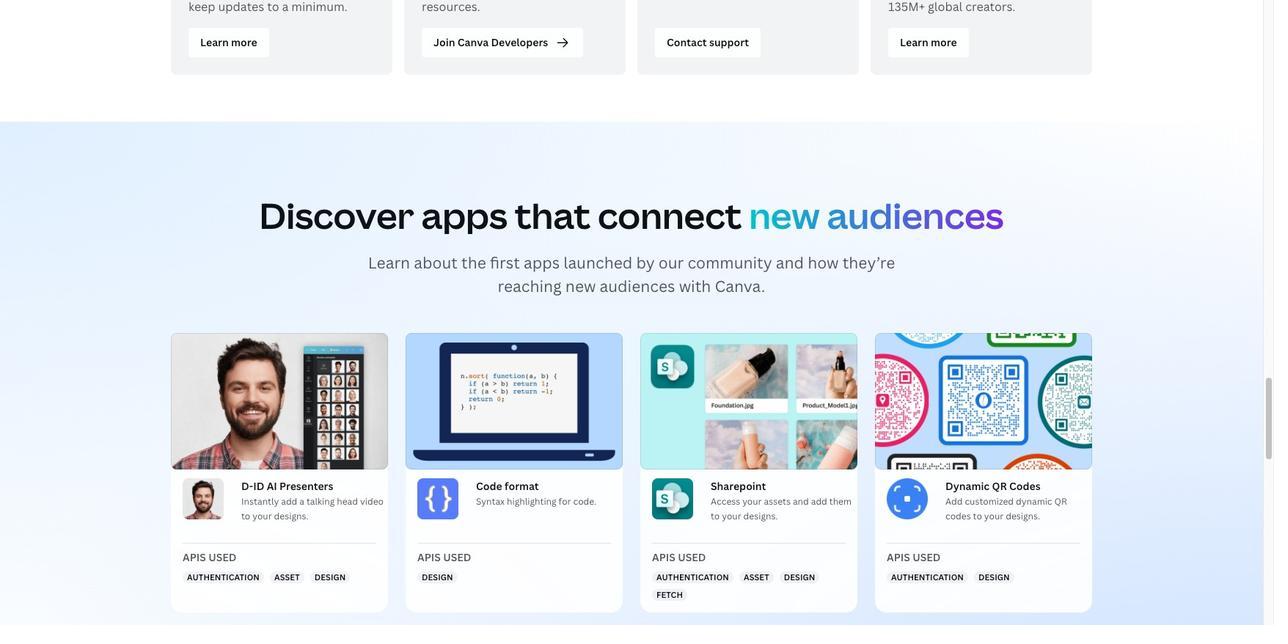 Task type: locate. For each thing, give the bounding box(es) containing it.
and left how
[[776, 253, 804, 273]]

connect
[[598, 192, 742, 240]]

a
[[300, 495, 305, 508]]

designs. down the dynamic
[[1006, 510, 1041, 523]]

2 design from the left
[[422, 572, 453, 583]]

1 vertical spatial new
[[566, 276, 596, 297]]

designs.
[[274, 510, 309, 523], [744, 510, 778, 523], [1006, 510, 1041, 523]]

2 designs. from the left
[[744, 510, 778, 523]]

1 horizontal spatial apps
[[524, 253, 560, 273]]

join
[[434, 36, 455, 50]]

1 horizontal spatial audiences
[[827, 192, 1004, 240]]

new up how
[[749, 192, 820, 240]]

new down launched
[[566, 276, 596, 297]]

2 horizontal spatial designs.
[[1006, 510, 1041, 523]]

asset
[[274, 572, 300, 583], [744, 572, 770, 583]]

your
[[743, 495, 762, 508], [253, 510, 272, 523], [722, 510, 742, 523], [985, 510, 1004, 523]]

0 horizontal spatial learn
[[200, 36, 229, 50]]

apis
[[183, 550, 206, 564], [418, 550, 441, 564], [652, 550, 676, 564], [887, 550, 911, 564]]

apps up 'the' on the top of page
[[422, 192, 508, 240]]

1 horizontal spatial add
[[812, 495, 828, 508]]

video
[[360, 495, 384, 508]]

add left them at the bottom of the page
[[812, 495, 828, 508]]

1 learn more from the left
[[200, 36, 257, 50]]

join canva developers
[[434, 36, 548, 50]]

add
[[946, 495, 963, 508]]

head
[[337, 495, 358, 508]]

assets
[[764, 495, 791, 508]]

1 to from the left
[[241, 510, 250, 523]]

that
[[515, 192, 591, 240]]

2 horizontal spatial authentication
[[892, 572, 964, 583]]

developers
[[491, 36, 548, 50]]

d-id ai presenters group
[[165, 334, 388, 531]]

0 horizontal spatial audiences
[[600, 276, 676, 297]]

1 asset from the left
[[274, 572, 300, 583]]

designs. down assets
[[744, 510, 778, 523]]

add for presenters
[[281, 495, 297, 508]]

used
[[209, 550, 237, 564], [443, 550, 472, 564], [678, 550, 706, 564], [913, 550, 941, 564]]

2 authentication from the left
[[657, 572, 730, 583]]

design fetch
[[657, 572, 816, 600]]

access
[[711, 495, 741, 508]]

0 horizontal spatial learn more
[[200, 36, 257, 50]]

discover apps that connect new audiences
[[260, 192, 1004, 240]]

presenters
[[280, 479, 334, 493]]

to
[[241, 510, 250, 523], [711, 510, 720, 523], [974, 510, 983, 523]]

audiences down by
[[600, 276, 676, 297]]

1 horizontal spatial learn more link
[[889, 28, 969, 58]]

1 vertical spatial apps
[[524, 253, 560, 273]]

your down access
[[722, 510, 742, 523]]

audiences
[[827, 192, 1004, 240], [600, 276, 676, 297]]

0 horizontal spatial qr
[[993, 479, 1007, 493]]

canva.
[[715, 276, 766, 297]]

1 authentication from the left
[[187, 572, 260, 583]]

authentication
[[187, 572, 260, 583], [657, 572, 730, 583], [892, 572, 964, 583]]

1 horizontal spatial authentication
[[657, 572, 730, 583]]

1 horizontal spatial to
[[711, 510, 720, 523]]

add left a
[[281, 495, 297, 508]]

add
[[281, 495, 297, 508], [812, 495, 828, 508]]

2 add from the left
[[812, 495, 828, 508]]

code.
[[574, 495, 597, 508]]

0 horizontal spatial apis used authentication
[[183, 550, 260, 583]]

1 horizontal spatial asset
[[744, 572, 770, 583]]

and right assets
[[793, 495, 809, 508]]

asset for presenters
[[274, 572, 300, 583]]

2 used from the left
[[443, 550, 472, 564]]

4 design from the left
[[979, 572, 1010, 583]]

qr up 'customized'
[[993, 479, 1007, 493]]

1 horizontal spatial qr
[[1055, 495, 1068, 508]]

learn more
[[200, 36, 257, 50], [901, 36, 958, 50]]

and
[[776, 253, 804, 273], [793, 495, 809, 508]]

2 more from the left
[[931, 36, 958, 50]]

code format group
[[400, 334, 623, 531]]

2 asset from the left
[[744, 572, 770, 583]]

qr right the dynamic
[[1055, 495, 1068, 508]]

audiences up the they're at the right top of the page
[[827, 192, 1004, 240]]

2 apis used authentication from the left
[[652, 550, 730, 583]]

0 horizontal spatial designs.
[[274, 510, 309, 523]]

0 horizontal spatial apps
[[422, 192, 508, 240]]

0 horizontal spatial asset
[[274, 572, 300, 583]]

apps up reaching
[[524, 253, 560, 273]]

0 vertical spatial apps
[[422, 192, 508, 240]]

3 apis used authentication from the left
[[887, 550, 964, 583]]

1 horizontal spatial more
[[931, 36, 958, 50]]

about
[[414, 253, 458, 273]]

2 horizontal spatial apis used authentication
[[887, 550, 964, 583]]

3 to from the left
[[974, 510, 983, 523]]

3 designs. from the left
[[1006, 510, 1041, 523]]

id
[[253, 479, 264, 493]]

0 vertical spatial new
[[749, 192, 820, 240]]

1 vertical spatial and
[[793, 495, 809, 508]]

4 apis from the left
[[887, 550, 911, 564]]

community
[[688, 253, 773, 273]]

sharepoint group
[[635, 334, 858, 531]]

codes
[[946, 510, 972, 523]]

to inside sharepoint access your assets and add them to your designs.
[[711, 510, 720, 523]]

design
[[315, 572, 346, 583], [422, 572, 453, 583], [784, 572, 816, 583], [979, 572, 1010, 583]]

1 designs. from the left
[[274, 510, 309, 523]]

your down the instantly
[[253, 510, 272, 523]]

4 used from the left
[[913, 550, 941, 564]]

and inside learn about the first apps launched by our community and how they're reaching new audiences with canva.
[[776, 253, 804, 273]]

add inside sharepoint access your assets and add them to your designs.
[[812, 495, 828, 508]]

how
[[808, 253, 839, 273]]

to down the instantly
[[241, 510, 250, 523]]

talking
[[307, 495, 335, 508]]

2 horizontal spatial to
[[974, 510, 983, 523]]

1 horizontal spatial learn more
[[901, 36, 958, 50]]

learn
[[200, 36, 229, 50], [901, 36, 929, 50], [368, 253, 410, 273]]

qr
[[993, 479, 1007, 493], [1055, 495, 1068, 508]]

designs. inside d-id ai presenters instantly add a talking head video to your designs.
[[274, 510, 309, 523]]

2 to from the left
[[711, 510, 720, 523]]

1 horizontal spatial apis used authentication
[[652, 550, 730, 583]]

apis used authentication
[[183, 550, 260, 583], [652, 550, 730, 583], [887, 550, 964, 583]]

audiences inside learn about the first apps launched by our community and how they're reaching new audiences with canva.
[[600, 276, 676, 297]]

3 design from the left
[[784, 572, 816, 583]]

d-
[[241, 479, 253, 493]]

add for assets
[[812, 495, 828, 508]]

0 horizontal spatial authentication
[[187, 572, 260, 583]]

1 horizontal spatial designs.
[[744, 510, 778, 523]]

0 horizontal spatial add
[[281, 495, 297, 508]]

2 horizontal spatial learn
[[901, 36, 929, 50]]

2 learn more link from the left
[[889, 28, 969, 58]]

your inside d-id ai presenters instantly add a talking head video to your designs.
[[253, 510, 272, 523]]

to down 'customized'
[[974, 510, 983, 523]]

reaching
[[498, 276, 562, 297]]

0 horizontal spatial new
[[566, 276, 596, 297]]

0 horizontal spatial more
[[231, 36, 257, 50]]

learn inside learn about the first apps launched by our community and how they're reaching new audiences with canva.
[[368, 253, 410, 273]]

your down 'customized'
[[985, 510, 1004, 523]]

1 more from the left
[[231, 36, 257, 50]]

join canva developers link
[[422, 28, 584, 58]]

3 used from the left
[[678, 550, 706, 564]]

0 horizontal spatial to
[[241, 510, 250, 523]]

new
[[749, 192, 820, 240], [566, 276, 596, 297]]

used inside apis used design
[[443, 550, 472, 564]]

highlighting
[[507, 495, 557, 508]]

more
[[231, 36, 257, 50], [931, 36, 958, 50]]

designs. down a
[[274, 510, 309, 523]]

0 horizontal spatial learn more link
[[189, 28, 269, 58]]

learn for second learn more link from the right
[[200, 36, 229, 50]]

3 apis from the left
[[652, 550, 676, 564]]

ai
[[267, 479, 277, 493]]

to down access
[[711, 510, 720, 523]]

with
[[679, 276, 711, 297]]

apps
[[422, 192, 508, 240], [524, 253, 560, 273]]

codes
[[1010, 479, 1041, 493]]

1 vertical spatial audiences
[[600, 276, 676, 297]]

add inside d-id ai presenters instantly add a talking head video to your designs.
[[281, 495, 297, 508]]

learn more link
[[189, 28, 269, 58], [889, 28, 969, 58]]

0 vertical spatial and
[[776, 253, 804, 273]]

dynamic
[[946, 479, 990, 493]]

1 horizontal spatial learn
[[368, 253, 410, 273]]

2 apis from the left
[[418, 550, 441, 564]]

1 add from the left
[[281, 495, 297, 508]]



Task type: vqa. For each thing, say whether or not it's contained in the screenshot.
bottom new
yes



Task type: describe. For each thing, give the bounding box(es) containing it.
1 used from the left
[[209, 550, 237, 564]]

1 learn more link from the left
[[189, 28, 269, 58]]

3 authentication from the left
[[892, 572, 964, 583]]

customized
[[965, 495, 1014, 508]]

apps inside learn about the first apps launched by our community and how they're reaching new audiences with canva.
[[524, 253, 560, 273]]

1 horizontal spatial new
[[749, 192, 820, 240]]

0 vertical spatial audiences
[[827, 192, 1004, 240]]

contact
[[667, 36, 707, 50]]

new inside learn about the first apps launched by our community and how they're reaching new audiences with canva.
[[566, 276, 596, 297]]

1 vertical spatial qr
[[1055, 495, 1068, 508]]

syntax
[[476, 495, 505, 508]]

the
[[462, 253, 486, 273]]

design inside design fetch
[[784, 572, 816, 583]]

your down sharepoint
[[743, 495, 762, 508]]

dynamic qr codes group
[[870, 334, 1093, 531]]

to inside d-id ai presenters instantly add a talking head video to your designs.
[[241, 510, 250, 523]]

0 vertical spatial qr
[[993, 479, 1007, 493]]

1 apis used authentication from the left
[[183, 550, 260, 583]]

asset for assets
[[744, 572, 770, 583]]

1 design from the left
[[315, 572, 346, 583]]

apis inside apis used design
[[418, 550, 441, 564]]

code format syntax highlighting for code.
[[476, 479, 597, 508]]

to inside dynamic qr codes add customized dynamic qr codes to your designs.
[[974, 510, 983, 523]]

dynamic qr codes add customized dynamic qr codes to your designs.
[[946, 479, 1068, 523]]

designs. inside sharepoint access your assets and add them to your designs.
[[744, 510, 778, 523]]

and inside sharepoint access your assets and add them to your designs.
[[793, 495, 809, 508]]

d-id ai presenters instantly add a talking head video to your designs.
[[241, 479, 384, 523]]

1 apis from the left
[[183, 550, 206, 564]]

first
[[490, 253, 520, 273]]

learn about the first apps launched by our community and how they're reaching new audiences with canva.
[[368, 253, 896, 297]]

code
[[476, 479, 503, 493]]

apis used design
[[418, 550, 472, 583]]

discover
[[260, 192, 414, 240]]

2 learn more from the left
[[901, 36, 958, 50]]

designs. inside dynamic qr codes add customized dynamic qr codes to your designs.
[[1006, 510, 1041, 523]]

by
[[637, 253, 655, 273]]

learn for 1st learn more link from the right
[[901, 36, 929, 50]]

launched
[[564, 253, 633, 273]]

our
[[659, 253, 684, 273]]

fetch
[[657, 589, 683, 600]]

for
[[559, 495, 571, 508]]

sharepoint access your assets and add them to your designs.
[[711, 479, 852, 523]]

instantly
[[241, 495, 279, 508]]

they're
[[843, 253, 896, 273]]

dynamic
[[1017, 495, 1053, 508]]

design inside apis used design
[[422, 572, 453, 583]]

contact support
[[667, 36, 749, 50]]

format
[[505, 479, 539, 493]]

contact support link
[[655, 28, 761, 58]]

support
[[710, 36, 749, 50]]

canva
[[458, 36, 489, 50]]

sharepoint
[[711, 479, 767, 493]]

them
[[830, 495, 852, 508]]

your inside dynamic qr codes add customized dynamic qr codes to your designs.
[[985, 510, 1004, 523]]



